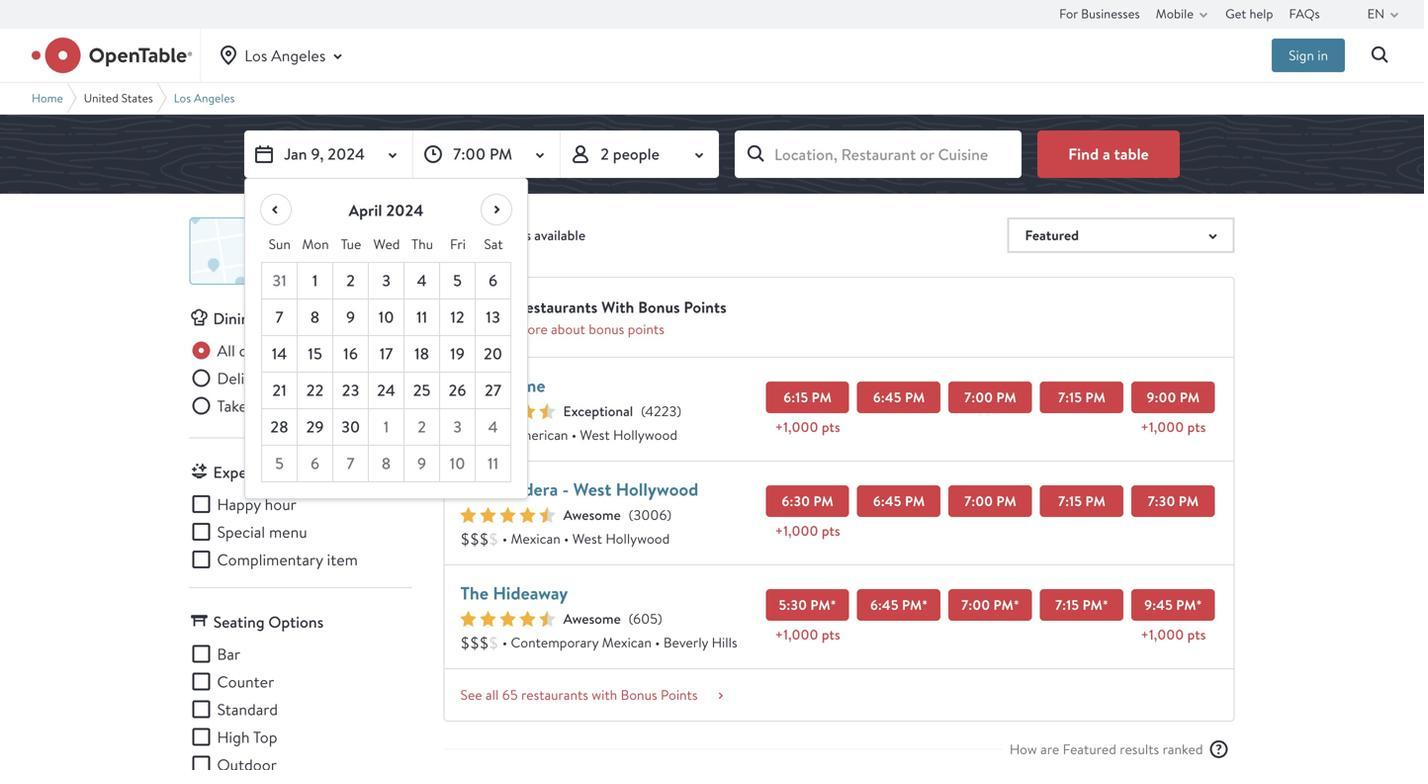 Task type: describe. For each thing, give the bounding box(es) containing it.
+1,000 pts down 9:45 pm *
[[1141, 626, 1206, 644]]

pts down 9:45 pm *
[[1188, 626, 1206, 644]]

2 $$ from the left
[[479, 425, 498, 445]]

23
[[342, 380, 359, 401]]

1 horizontal spatial points
[[684, 297, 727, 318]]

seating
[[213, 612, 265, 633]]

angeles inside dropdown button
[[271, 45, 326, 66]]

restaurants inside button
[[521, 686, 589, 704]]

experiences group
[[189, 493, 412, 572]]

4223
[[645, 402, 677, 420]]

20 button
[[476, 336, 511, 373]]

7:30 pm link
[[1132, 486, 1215, 517]]

+1,000 for the hideaway
[[775, 626, 819, 644]]

• down 605
[[655, 634, 660, 652]]

1 horizontal spatial 8 button
[[369, 446, 405, 483]]

points
[[661, 686, 698, 704]]

1 vertical spatial 3 button
[[440, 410, 476, 446]]

4.6 stars image
[[460, 404, 555, 419]]

find
[[1069, 143, 1099, 165]]

3006
[[634, 506, 667, 524]]

united states
[[84, 90, 153, 106]]

bonus
[[621, 686, 657, 704]]

7:15 for toca madera - west hollywood
[[1058, 492, 1082, 511]]

high top
[[217, 727, 278, 748]]

awesome for madera
[[563, 506, 621, 525]]

0 vertical spatial restaurants
[[464, 226, 531, 245]]

how
[[1010, 740, 1037, 759]]

featured inside popup button
[[1025, 226, 1079, 245]]

$$$ for the
[[460, 632, 489, 653]]

1 horizontal spatial 7 button
[[333, 446, 369, 483]]

madera
[[500, 477, 558, 502]]

pts for la boheme
[[822, 418, 840, 437]]

0 vertical spatial 3 button
[[369, 263, 405, 300]]

$ for toca
[[489, 529, 498, 549]]

april 2024 grid
[[261, 227, 511, 483]]

1 horizontal spatial 7
[[347, 453, 355, 474]]

* for 9:45 pm *
[[1196, 596, 1202, 615]]

mobile
[[1156, 5, 1194, 22]]

west for boheme
[[580, 426, 610, 444]]

0 horizontal spatial 10 button
[[369, 300, 405, 336]]

0 horizontal spatial 10
[[378, 307, 394, 328]]

sign
[[1289, 46, 1315, 64]]

1 vertical spatial 5
[[275, 453, 284, 474]]

1 for rightmost the 1 button
[[383, 416, 389, 438]]

6:15
[[784, 388, 809, 407]]

2024 inside dropdown button
[[328, 143, 365, 165]]

14 button
[[262, 336, 298, 373]]

) for the hideaway
[[658, 610, 662, 628]]

* for 5:30 pm *
[[831, 596, 837, 615]]

tue
[[341, 235, 361, 253]]

• down -
[[564, 530, 569, 548]]

+1,000 pts for la boheme
[[775, 418, 840, 437]]

31 button
[[262, 263, 298, 300]]

complimentary item
[[217, 550, 358, 570]]

featured button
[[1008, 218, 1235, 253]]

1 vertical spatial 9 button
[[405, 446, 440, 483]]

6 for 6 button to the left
[[310, 453, 320, 474]]

a
[[1103, 143, 1111, 165]]

find a table
[[1069, 143, 1149, 165]]

takeout only
[[217, 396, 303, 416]]

complimentary
[[217, 550, 323, 570]]

6:45 pm for la boheme
[[873, 388, 925, 407]]

$ for the
[[489, 632, 498, 653]]

0 vertical spatial 11 button
[[405, 300, 440, 336]]

26
[[449, 380, 466, 401]]

16
[[343, 343, 358, 365]]

dining options
[[213, 308, 317, 329]]

for businesses button
[[1060, 0, 1140, 28]]

1 horizontal spatial 4 button
[[476, 410, 511, 446]]

map button
[[189, 218, 412, 285]]

+1,000 down the 9:45
[[1141, 626, 1184, 644]]

1 horizontal spatial 11
[[488, 453, 499, 474]]

1 vertical spatial featured
[[1063, 740, 1117, 759]]

0 vertical spatial 7 button
[[262, 300, 298, 336]]

la boheme
[[460, 373, 546, 398]]

1 $$ from the left
[[460, 425, 479, 445]]

27
[[485, 380, 502, 401]]

options for dining options
[[262, 308, 317, 329]]

5:30
[[779, 596, 807, 615]]

Delivery only radio
[[189, 367, 307, 390]]

0 horizontal spatial 9
[[346, 307, 355, 328]]

1 horizontal spatial 2024
[[386, 200, 424, 221]]

american
[[511, 426, 568, 444]]

( for toca madera - west hollywood
[[629, 506, 634, 524]]

18 button
[[405, 336, 440, 373]]

pm inside "link"
[[812, 388, 832, 407]]

0 vertical spatial 8 button
[[298, 300, 333, 336]]

los angeles inside dropdown button
[[245, 45, 326, 66]]

jan
[[284, 143, 307, 165]]

20
[[484, 343, 503, 365]]

) for toca madera - west hollywood
[[667, 506, 672, 524]]

0 vertical spatial 2 button
[[333, 263, 369, 300]]

6:45 for la boheme
[[873, 388, 902, 407]]

all dining options
[[217, 340, 335, 361]]

17
[[379, 343, 393, 365]]

1 horizontal spatial 10
[[450, 453, 465, 474]]

opentable logo image
[[32, 38, 192, 73]]

los angeles link
[[174, 90, 235, 106]]

table
[[1114, 143, 1149, 165]]

hollywood for la boheme
[[613, 426, 678, 444]]

top
[[253, 727, 278, 748]]

All dining options radio
[[189, 339, 335, 363]]

dining options group
[[189, 339, 412, 422]]

0 horizontal spatial los
[[174, 90, 191, 106]]

0 vertical spatial 5 button
[[440, 263, 476, 300]]

home link
[[32, 90, 63, 106]]

1 horizontal spatial 1 button
[[369, 410, 405, 446]]

delivery only
[[217, 368, 307, 389]]

mexican inside $$$ $ • contemporary mexican • beverly hills
[[602, 634, 652, 652]]

see
[[460, 686, 482, 704]]

1 vertical spatial west
[[573, 477, 612, 502]]

6:15 pm
[[784, 388, 832, 407]]

delivery
[[217, 368, 274, 389]]

0 horizontal spatial 6 button
[[298, 446, 333, 483]]

6:45 pm link for la boheme
[[857, 382, 941, 414]]

1 horizontal spatial 5
[[453, 270, 462, 291]]

dining
[[239, 340, 281, 361]]

+1,000 pts down 9:00 pm
[[1141, 418, 1206, 437]]

7:15 pm link for la boheme
[[1040, 382, 1124, 414]]

sunday element
[[262, 227, 298, 263]]

available
[[534, 226, 586, 245]]

sign in button
[[1272, 39, 1345, 72]]

are
[[1041, 740, 1060, 759]]

1 horizontal spatial 9
[[417, 453, 427, 474]]

23 button
[[333, 373, 369, 410]]

4.5 stars image
[[460, 507, 555, 523]]

mon
[[302, 235, 329, 253]]

pts down 9:00 pm link
[[1188, 418, 1206, 437]]

19
[[450, 343, 465, 365]]

toca madera - west hollywood link
[[460, 477, 699, 502]]

1 horizontal spatial 10 button
[[440, 446, 476, 483]]

0 vertical spatial 4 button
[[405, 263, 440, 300]]

exceptional
[[563, 402, 633, 421]]

0 vertical spatial 7:00 pm
[[453, 143, 512, 165]]

-
[[562, 477, 569, 502]]

see all 65 restaurants with bonus points
[[460, 686, 698, 704]]

0 horizontal spatial bonus
[[589, 320, 625, 338]]

• down exceptional
[[572, 426, 577, 444]]

6 for right 6 button
[[489, 270, 498, 291]]

$$$ $ • contemporary mexican • beverly hills
[[460, 632, 738, 653]]

• down 4.5 stars image
[[502, 530, 508, 548]]

13 button
[[476, 300, 511, 336]]

faqs
[[1290, 5, 1320, 22]]

14
[[272, 343, 287, 365]]

0 horizontal spatial 11
[[416, 307, 428, 328]]

find a table button
[[1038, 131, 1180, 178]]

get help button
[[1226, 0, 1274, 28]]

for
[[1060, 5, 1078, 22]]

2 vertical spatial 6:45
[[870, 596, 899, 615]]

options for seating options
[[269, 612, 324, 633]]

takeout
[[217, 396, 270, 416]]

monday element
[[298, 227, 333, 263]]

9:00
[[1147, 388, 1177, 407]]

7:15 pm link for toca madera - west hollywood
[[1040, 486, 1124, 517]]

7:30
[[1148, 492, 1176, 511]]

boheme
[[482, 373, 546, 398]]

happy
[[217, 494, 261, 515]]

ranked
[[1163, 740, 1203, 759]]

22 button
[[298, 373, 333, 410]]

1 vertical spatial hollywood
[[616, 477, 699, 502]]

31
[[272, 270, 287, 291]]



Task type: vqa. For each thing, say whether or not it's contained in the screenshot.
the bottom midtown
no



Task type: locate. For each thing, give the bounding box(es) containing it.
6:45 pm *
[[870, 596, 928, 615]]

1 vertical spatial 6:45 pm link
[[857, 486, 941, 517]]

None field
[[735, 131, 1022, 178]]

2 vertical spatial 7:15
[[1055, 596, 1079, 615]]

$
[[489, 529, 498, 549], [489, 632, 498, 653]]

13
[[486, 307, 500, 328]]

2024 up thu
[[386, 200, 424, 221]]

4 down thursday element
[[417, 270, 427, 291]]

5 down the friday element
[[453, 270, 462, 291]]

6:45 pm link
[[857, 382, 941, 414], [857, 486, 941, 517]]

la boheme link
[[460, 373, 546, 398]]

2024
[[328, 143, 365, 165], [386, 200, 424, 221]]

0 vertical spatial 10
[[378, 307, 394, 328]]

7:00 pm for toca madera - west hollywood
[[965, 492, 1017, 511]]

2024 right 9,
[[328, 143, 365, 165]]

6:45 right the 6:15 pm "link"
[[873, 388, 902, 407]]

0 vertical spatial only
[[278, 368, 307, 389]]

0 vertical spatial points
[[684, 297, 727, 318]]

seating options group
[[189, 643, 412, 771]]

2 for 2 button to the bottom
[[418, 416, 426, 438]]

1 horizontal spatial los angeles
[[245, 45, 326, 66]]

1 horizontal spatial 2 button
[[405, 410, 440, 446]]

2 7:15 pm from the top
[[1058, 492, 1106, 511]]

) inside awesome ( 605 )
[[658, 610, 662, 628]]

1 6:45 pm link from the top
[[857, 382, 941, 414]]

0 horizontal spatial 11 button
[[405, 300, 440, 336]]

* left the 9:45
[[1103, 596, 1109, 615]]

1 horizontal spatial 6 button
[[476, 263, 511, 300]]

hollywood inside $$ $$ • american • west hollywood
[[613, 426, 678, 444]]

1 $$$ from the top
[[460, 529, 489, 549]]

people
[[613, 143, 660, 165]]

pts for the hideaway
[[822, 626, 840, 644]]

hollywood down "4223"
[[613, 426, 678, 444]]

2 7:00 pm link from the top
[[949, 486, 1032, 517]]

more
[[516, 320, 548, 338]]

1 horizontal spatial 9 button
[[405, 446, 440, 483]]

1 right 30 button
[[383, 416, 389, 438]]

) inside exceptional ( 4223 )
[[677, 402, 682, 420]]

+1,000 for la boheme
[[775, 418, 819, 437]]

( up $$$ $ • contemporary mexican • beverly hills
[[629, 610, 633, 628]]

7:15 right 7:00 pm *
[[1055, 596, 1079, 615]]

1 * from the left
[[831, 596, 837, 615]]

7:00 pm link for toca madera - west hollywood
[[949, 486, 1032, 517]]

0 vertical spatial with
[[602, 297, 634, 318]]

los angeles button
[[217, 29, 350, 82]]

9
[[346, 307, 355, 328], [417, 453, 427, 474]]

0 horizontal spatial 5 button
[[262, 446, 298, 483]]

awesome for hideaway
[[563, 610, 621, 629]]

0 vertical spatial bonus
[[638, 297, 680, 318]]

)
[[677, 402, 682, 420], [667, 506, 672, 524], [658, 610, 662, 628]]

* for 7:15 pm *
[[1103, 596, 1109, 615]]

bonus right about
[[589, 320, 625, 338]]

with up more about bonus points link
[[602, 297, 634, 318]]

26 button
[[440, 373, 476, 410]]

0 horizontal spatial los angeles
[[174, 90, 235, 106]]

7:00 pm link
[[949, 382, 1032, 414], [949, 486, 1032, 517]]

1 vertical spatial 6
[[310, 453, 320, 474]]

with left bonus
[[592, 686, 618, 704]]

1 vertical spatial 5 button
[[262, 446, 298, 483]]

0 vertical spatial 11
[[416, 307, 428, 328]]

0 vertical spatial west
[[580, 426, 610, 444]]

0 horizontal spatial 9 button
[[333, 300, 369, 336]]

0 horizontal spatial 1 button
[[298, 263, 333, 300]]

tuesday element
[[333, 227, 369, 263]]

1 vertical spatial 7:00 pm
[[965, 388, 1017, 407]]

points
[[684, 297, 727, 318], [628, 320, 665, 338]]

about
[[551, 320, 586, 338]]

west inside $$ $$ • american • west hollywood
[[580, 426, 610, 444]]

3 down the '26' button
[[453, 416, 462, 438]]

los
[[245, 45, 267, 66], [174, 90, 191, 106]]

7 button up all dining options on the left top of page
[[262, 300, 298, 336]]

1 horizontal spatial los
[[245, 45, 267, 66]]

1 7:15 pm from the top
[[1058, 388, 1106, 407]]

get
[[1226, 5, 1247, 22]]

0 horizontal spatial 7 button
[[262, 300, 298, 336]]

help
[[1250, 5, 1274, 22]]

8 button down 24 button
[[369, 446, 405, 483]]

pts for toca madera - west hollywood
[[822, 522, 840, 541]]

5 button
[[440, 263, 476, 300], [262, 446, 298, 483]]

3 for top 3 button
[[382, 270, 391, 291]]

( for la boheme
[[641, 402, 645, 420]]

) inside awesome ( 3006 )
[[667, 506, 672, 524]]

1 vertical spatial 8 button
[[369, 446, 405, 483]]

2 people
[[601, 143, 660, 165]]

9 up 16
[[346, 307, 355, 328]]

1 vertical spatial $$$
[[460, 632, 489, 653]]

special
[[217, 522, 265, 543]]

+1,000 pts down 6:30 pm link
[[775, 522, 840, 541]]

wed
[[373, 235, 400, 253]]

search icon image
[[1369, 44, 1393, 67]]

6:45 pm link for toca madera - west hollywood
[[857, 486, 941, 517]]

wednesday element
[[369, 227, 405, 263]]

4 for the 4 button to the top
[[417, 270, 427, 291]]

1 horizontal spatial angeles
[[271, 45, 326, 66]]

featured down "find"
[[1025, 226, 1079, 245]]

jan 9, 2024 button
[[244, 131, 413, 178]]

5 down "28" button
[[275, 453, 284, 474]]

thursday element
[[405, 227, 440, 263]]

1 horizontal spatial 2
[[418, 416, 426, 438]]

mexican down 4.5 stars image
[[511, 530, 561, 548]]

map
[[296, 240, 326, 262]]

4 button down thursday element
[[405, 263, 440, 300]]

5 button down 28
[[262, 446, 298, 483]]

0 vertical spatial 6
[[489, 270, 498, 291]]

15 button
[[298, 336, 333, 373]]

1 vertical spatial angeles
[[194, 90, 235, 106]]

7:15 pm for la boheme
[[1058, 388, 1106, 407]]

los inside dropdown button
[[245, 45, 267, 66]]

1 vertical spatial 2
[[346, 270, 355, 291]]

( inside awesome ( 605 )
[[629, 610, 633, 628]]

• down 4.6 stars image
[[502, 426, 508, 444]]

3 button down "wednesday" 'element'
[[369, 263, 405, 300]]

mexican inside $$$ $ • mexican • west hollywood
[[511, 530, 561, 548]]

0 horizontal spatial 7
[[275, 307, 283, 328]]

west down awesome ( 3006 )
[[572, 530, 602, 548]]

1 for the topmost the 1 button
[[312, 270, 318, 291]]

2 $$$ from the top
[[460, 632, 489, 653]]

en button
[[1368, 0, 1407, 28]]

0 horizontal spatial 1
[[312, 270, 318, 291]]

$$$ down 4.4 stars image
[[460, 632, 489, 653]]

1 vertical spatial 4
[[488, 416, 498, 438]]

mobile button
[[1156, 0, 1216, 28]]

friday element
[[440, 227, 476, 263]]

8 for top 8 button
[[310, 307, 320, 328]]

( inside exceptional ( 4223 )
[[641, 402, 645, 420]]

+1,000 pts for toca madera - west hollywood
[[775, 522, 840, 541]]

Please input a Location, Restaurant or Cuisine field
[[735, 131, 1022, 178]]

6:30
[[782, 492, 810, 511]]

10 up 17
[[378, 307, 394, 328]]

+1,000 down 5:30
[[775, 626, 819, 644]]

3 button
[[369, 263, 405, 300], [440, 410, 476, 446]]

16 button
[[333, 336, 369, 373]]

* for 6:45 pm *
[[922, 596, 928, 615]]

* right 5:30
[[831, 596, 837, 615]]

7 up all dining options on the left top of page
[[275, 307, 283, 328]]

options
[[285, 340, 335, 361]]

hollywood inside $$$ $ • mexican • west hollywood
[[606, 530, 670, 548]]

west inside $$$ $ • mexican • west hollywood
[[572, 530, 602, 548]]

0 vertical spatial 5
[[453, 270, 462, 291]]

the hideaway link
[[460, 581, 568, 606]]

5 button up 12
[[440, 263, 476, 300]]

restaurants
[[516, 297, 598, 318]]

1 horizontal spatial 4
[[488, 416, 498, 438]]

6 button down 29
[[298, 446, 333, 483]]

2 vertical spatial (
[[629, 610, 633, 628]]

) up $$$ $ • contemporary mexican • beverly hills
[[658, 610, 662, 628]]

10 up toca
[[450, 453, 465, 474]]

8 button up options on the left top of page
[[298, 300, 333, 336]]

1 vertical spatial awesome
[[563, 610, 621, 629]]

) right exceptional
[[677, 402, 682, 420]]

( for the hideaway
[[629, 610, 633, 628]]

1 vertical spatial 11
[[488, 453, 499, 474]]

8 for rightmost 8 button
[[382, 453, 391, 474]]

4 for the right the 4 button
[[488, 416, 498, 438]]

awesome
[[563, 506, 621, 525], [563, 610, 621, 629]]

4 down 27 "button"
[[488, 416, 498, 438]]

6:45 pm right the 6:30 pm
[[873, 492, 925, 511]]

6 down 29 button
[[310, 453, 320, 474]]

standard
[[217, 699, 278, 720]]

item
[[327, 550, 358, 570]]

2 $ from the top
[[489, 632, 498, 653]]

1 horizontal spatial 8
[[382, 453, 391, 474]]

7 down 30 button
[[347, 453, 355, 474]]

6:45 pm for toca madera - west hollywood
[[873, 492, 925, 511]]

6:45 pm link right the 6:30 pm
[[857, 486, 941, 517]]

1 button right 30
[[369, 410, 405, 446]]

hideaway
[[493, 581, 568, 606]]

0 vertical spatial options
[[262, 308, 317, 329]]

2 vertical spatial hollywood
[[606, 530, 670, 548]]

1 vertical spatial 2 button
[[405, 410, 440, 446]]

hills
[[712, 634, 738, 652]]

5 * from the left
[[1196, 596, 1202, 615]]

1 vertical spatial with
[[592, 686, 618, 704]]

0 vertical spatial )
[[677, 402, 682, 420]]

7:00 pm for la boheme
[[965, 388, 1017, 407]]

$$$ for toca
[[460, 529, 489, 549]]

Takeout only radio
[[189, 394, 303, 418]]

0 vertical spatial 10 button
[[369, 300, 405, 336]]

3 down "wednesday" 'element'
[[382, 270, 391, 291]]

april
[[349, 200, 382, 221]]

19 button
[[440, 336, 476, 373]]

$ down 4.4 stars image
[[489, 632, 498, 653]]

1 awesome from the top
[[563, 506, 621, 525]]

the
[[460, 581, 489, 606]]

4 * from the left
[[1103, 596, 1109, 615]]

special menu
[[217, 522, 307, 543]]

1 vertical spatial only
[[274, 396, 303, 416]]

1 vertical spatial $
[[489, 632, 498, 653]]

1 vertical spatial 2024
[[386, 200, 424, 221]]

9:45 pm *
[[1145, 596, 1202, 615]]

1 vertical spatial 7:15
[[1058, 492, 1082, 511]]

$$$ down 4.5 stars image
[[460, 529, 489, 549]]

2 * from the left
[[922, 596, 928, 615]]

* left 7:15 pm *
[[1014, 596, 1020, 615]]

only for takeout only
[[274, 396, 303, 416]]

2 7:15 pm link from the top
[[1040, 486, 1124, 517]]

2 down tuesday element
[[346, 270, 355, 291]]

0 horizontal spatial 6
[[310, 453, 320, 474]]

10
[[378, 307, 394, 328], [450, 453, 465, 474]]

all
[[486, 686, 499, 704]]

thu
[[412, 235, 433, 253]]

toca
[[460, 477, 495, 502]]

( right exceptional
[[641, 402, 645, 420]]

6 down saturday "element"
[[489, 270, 498, 291]]

+1,000 down 6:15
[[775, 418, 819, 437]]

1 vertical spatial 10 button
[[440, 446, 476, 483]]

2 awesome from the top
[[563, 610, 621, 629]]

saturday element
[[476, 227, 511, 263]]

10 button up 17
[[369, 300, 405, 336]]

1 horizontal spatial 11 button
[[476, 446, 511, 483]]

0 horizontal spatial 4 button
[[405, 263, 440, 300]]

6:45 pm link right the 6:15 pm "link"
[[857, 382, 941, 414]]

25
[[413, 380, 431, 401]]

0 vertical spatial 6 button
[[476, 263, 511, 300]]

12
[[450, 307, 465, 328]]

7:15 pm link
[[1040, 382, 1124, 414], [1040, 486, 1124, 517]]

1 horizontal spatial 6
[[489, 270, 498, 291]]

9 button up 16
[[333, 300, 369, 336]]

1 vertical spatial (
[[629, 506, 634, 524]]

9 button
[[333, 300, 369, 336], [405, 446, 440, 483]]

11
[[416, 307, 428, 328], [488, 453, 499, 474]]

for businesses
[[1060, 5, 1140, 22]]

angeles up jan
[[271, 45, 326, 66]]

0 horizontal spatial points
[[628, 320, 665, 338]]

0 vertical spatial $$$
[[460, 529, 489, 549]]

8 down 24 button
[[382, 453, 391, 474]]

all
[[217, 340, 235, 361]]

1 vertical spatial 11 button
[[476, 446, 511, 483]]

6:45 right 6:30 pm link
[[873, 492, 902, 511]]

0 vertical spatial 1 button
[[298, 263, 333, 300]]

7:15 left 9:00
[[1058, 388, 1082, 407]]

1 vertical spatial mexican
[[602, 634, 652, 652]]

1 7:00 pm link from the top
[[949, 382, 1032, 414]]

0 vertical spatial angeles
[[271, 45, 326, 66]]

30
[[341, 416, 360, 438]]

+1,000 pts down '5:30 pm *'
[[775, 626, 840, 644]]

$ down 4.5 stars image
[[489, 529, 498, 549]]

hollywood down 3006
[[606, 530, 670, 548]]

0 vertical spatial 2024
[[328, 143, 365, 165]]

29
[[306, 416, 324, 438]]

0 vertical spatial 6:45 pm link
[[857, 382, 941, 414]]

2 for the topmost 2 button
[[346, 270, 355, 291]]

21 button
[[262, 373, 298, 410]]

9,
[[311, 143, 324, 165]]

results
[[1120, 740, 1160, 759]]

9:45
[[1145, 596, 1173, 615]]

3 * from the left
[[1014, 596, 1020, 615]]

(
[[641, 402, 645, 420], [629, 506, 634, 524], [629, 610, 633, 628]]

+1,000 pts for the hideaway
[[775, 626, 840, 644]]

hollywood up 3006
[[616, 477, 699, 502]]

15
[[308, 343, 322, 365]]

9 down 25 button
[[417, 453, 427, 474]]

0 horizontal spatial )
[[658, 610, 662, 628]]

1 vertical spatial 8
[[382, 453, 391, 474]]

* left 7:00 pm *
[[922, 596, 928, 615]]

1 horizontal spatial mexican
[[602, 634, 652, 652]]

3 button down 26
[[440, 410, 476, 446]]

2 left 'people'
[[601, 143, 609, 165]]

awesome up $$$ $ • contemporary mexican • beverly hills
[[563, 610, 621, 629]]

0 horizontal spatial 2024
[[328, 143, 365, 165]]

7:15 pm for toca madera - west hollywood
[[1058, 492, 1106, 511]]

only
[[278, 368, 307, 389], [274, 396, 303, 416]]

3 for bottom 3 button
[[453, 416, 462, 438]]

+1,000 down 9:00
[[1141, 418, 1184, 437]]

2 button down 25
[[405, 410, 440, 446]]

• down 4.4 stars image
[[502, 634, 508, 652]]

only for delivery only
[[278, 368, 307, 389]]

1 vertical spatial restaurants
[[521, 686, 589, 704]]

1 $ from the top
[[489, 529, 498, 549]]

17 button
[[369, 336, 405, 373]]

11 button left 12
[[405, 300, 440, 336]]

7:00 pm link for la boheme
[[949, 382, 1032, 414]]

2 button down tuesday element
[[333, 263, 369, 300]]

0 horizontal spatial 3 button
[[369, 263, 405, 300]]

0 vertical spatial 1
[[312, 270, 318, 291]]

+1,000 pts down 6:15 pm
[[775, 418, 840, 437]]

1 vertical spatial 7 button
[[333, 446, 369, 483]]

pts down 6:15 pm
[[822, 418, 840, 437]]

6:45 for toca madera - west hollywood
[[873, 492, 902, 511]]

1 vertical spatial los angeles
[[174, 90, 235, 106]]

0 vertical spatial hollywood
[[613, 426, 678, 444]]

1 button down map
[[298, 263, 333, 300]]

restaurants
[[464, 226, 531, 245], [521, 686, 589, 704]]

+1,000 for toca madera - west hollywood
[[775, 522, 819, 541]]

1 vertical spatial )
[[667, 506, 672, 524]]

6 button up 13
[[476, 263, 511, 300]]

5:30 pm *
[[779, 596, 837, 615]]

2 6:45 pm link from the top
[[857, 486, 941, 517]]

hollywood for toca madera - west hollywood
[[606, 530, 670, 548]]

8 up options on the left top of page
[[310, 307, 320, 328]]

bonus up more about bonus points link
[[638, 297, 680, 318]]

0 vertical spatial (
[[641, 402, 645, 420]]

united
[[84, 90, 118, 106]]

angeles right states
[[194, 90, 235, 106]]

1 vertical spatial 6 button
[[298, 446, 333, 483]]

1 horizontal spatial 3
[[453, 416, 462, 438]]

* right the 9:45
[[1196, 596, 1202, 615]]

12 button
[[440, 300, 476, 336]]

west down exceptional
[[580, 426, 610, 444]]

sun
[[269, 235, 291, 253]]

1 vertical spatial los
[[174, 90, 191, 106]]

1 6:45 pm from the top
[[873, 388, 925, 407]]

2 vertical spatial west
[[572, 530, 602, 548]]

home
[[32, 90, 63, 106]]

businesses
[[1081, 5, 1140, 22]]

28
[[270, 416, 289, 438]]

with inside restaurants with bonus points more about bonus points
[[602, 297, 634, 318]]

) for la boheme
[[677, 402, 682, 420]]

with inside button
[[592, 686, 618, 704]]

1 7:15 pm link from the top
[[1040, 382, 1124, 414]]

with
[[602, 297, 634, 318], [592, 686, 618, 704]]

5
[[453, 270, 462, 291], [275, 453, 284, 474]]

7:15 for la boheme
[[1058, 388, 1082, 407]]

1 vertical spatial 6:45 pm
[[873, 492, 925, 511]]

how are featured results ranked
[[1010, 740, 1203, 759]]

* for 7:00 pm *
[[1014, 596, 1020, 615]]

0 vertical spatial awesome
[[563, 506, 621, 525]]

mexican down awesome ( 605 ) at the left of the page
[[602, 634, 652, 652]]

west for madera
[[572, 530, 602, 548]]

featured right are
[[1063, 740, 1117, 759]]

25 button
[[405, 373, 440, 410]]

7:15 pm link left '7:30'
[[1040, 486, 1124, 517]]

( inside awesome ( 3006 )
[[629, 506, 634, 524]]

awesome down toca madera - west hollywood
[[563, 506, 621, 525]]

0 vertical spatial los
[[245, 45, 267, 66]]

bonus point image
[[460, 294, 508, 341]]

11 button up 4.5 stars image
[[476, 446, 511, 483]]

1 horizontal spatial 1
[[383, 416, 389, 438]]

30 button
[[333, 410, 369, 446]]

options up all dining options on the left top of page
[[262, 308, 317, 329]]

4.4 stars image
[[460, 611, 555, 627]]

2 6:45 pm from the top
[[873, 492, 925, 511]]

1 horizontal spatial bonus
[[638, 297, 680, 318]]

pts down '5:30 pm *'
[[822, 626, 840, 644]]

1 vertical spatial 1 button
[[369, 410, 405, 446]]

2 for 2 people
[[601, 143, 609, 165]]

6:45 right '5:30 pm *'
[[870, 596, 899, 615]]

21
[[272, 380, 287, 401]]

7:15
[[1058, 388, 1082, 407], [1058, 492, 1082, 511], [1055, 596, 1079, 615]]

*
[[831, 596, 837, 615], [922, 596, 928, 615], [1014, 596, 1020, 615], [1103, 596, 1109, 615], [1196, 596, 1202, 615]]

) down toca madera - west hollywood link
[[667, 506, 672, 524]]

1 horizontal spatial 5 button
[[440, 263, 476, 300]]

pts down 6:30 pm link
[[822, 522, 840, 541]]



